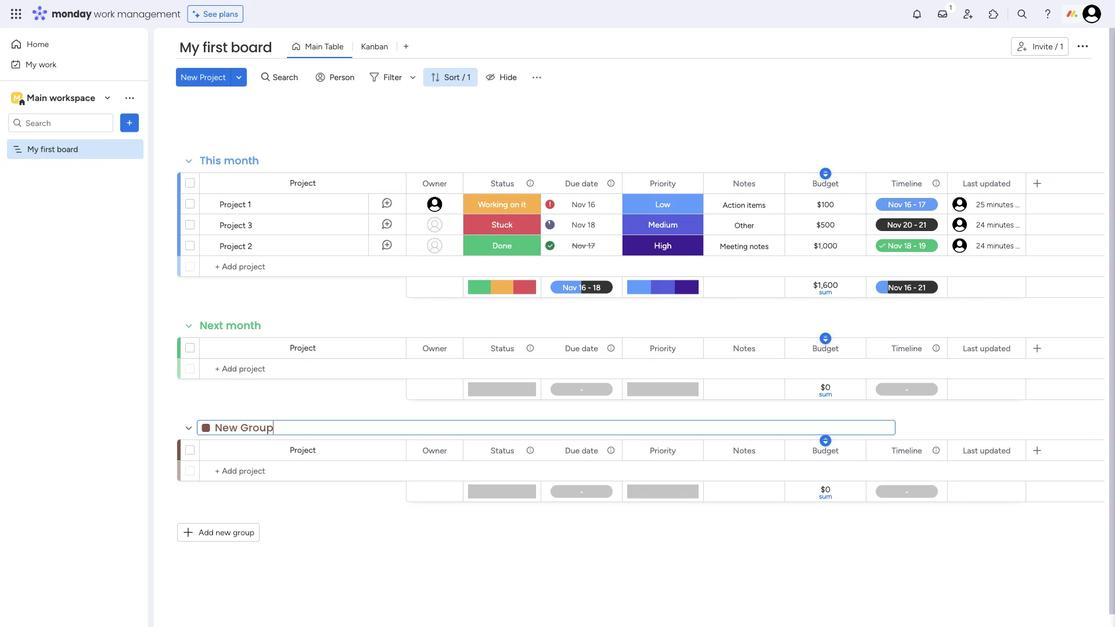 Task type: locate. For each thing, give the bounding box(es) containing it.
2 + add project text field from the top
[[206, 464, 401, 478]]

first up new project
[[203, 38, 228, 57]]

budget field for 2nd sort desc image from the bottom of the page
[[810, 177, 842, 190]]

first
[[203, 38, 228, 57], [40, 144, 55, 154]]

my
[[180, 38, 199, 57], [26, 59, 37, 69], [27, 144, 38, 154]]

main table button
[[287, 37, 352, 56]]

options image down workspace options icon on the top
[[124, 117, 135, 129]]

1 vertical spatial my first board
[[27, 144, 78, 154]]

2 due date from the top
[[565, 343, 598, 353]]

1 ago from the top
[[1016, 200, 1028, 209]]

person
[[330, 72, 355, 82]]

john smith image
[[1083, 5, 1102, 23]]

1 right sort
[[467, 72, 471, 82]]

25
[[977, 200, 985, 209], [977, 220, 985, 230], [977, 241, 985, 250]]

0 vertical spatial nov
[[572, 200, 586, 209]]

16
[[588, 200, 595, 209]]

0 vertical spatial updated
[[981, 178, 1011, 188]]

My first board field
[[177, 38, 275, 58]]

nov 17
[[572, 241, 595, 250]]

0 vertical spatial date
[[582, 178, 598, 188]]

/ right invite
[[1055, 42, 1058, 51]]

3 notes from the top
[[733, 446, 756, 456]]

2 vertical spatial notes field
[[731, 444, 759, 457]]

invite members image
[[963, 8, 974, 20]]

v2 done deadline image
[[546, 240, 555, 251]]

updated
[[981, 178, 1011, 188], [981, 343, 1011, 353], [981, 446, 1011, 456]]

1 sum from the top
[[819, 288, 832, 296]]

my inside button
[[26, 59, 37, 69]]

main inside workspace selection element
[[27, 92, 47, 103]]

2 vertical spatial due date
[[565, 446, 598, 456]]

1 vertical spatial sum
[[819, 390, 832, 399]]

work right monday
[[94, 7, 115, 20]]

last
[[963, 178, 979, 188], [963, 343, 979, 353], [963, 446, 979, 456]]

2 priority from the top
[[650, 343, 676, 353]]

0 vertical spatial main
[[305, 42, 323, 51]]

1 horizontal spatial board
[[231, 38, 272, 57]]

/ right sort
[[462, 72, 465, 82]]

1 25 from the top
[[977, 200, 985, 209]]

notes
[[750, 242, 769, 251]]

main
[[305, 42, 323, 51], [27, 92, 47, 103]]

budget
[[813, 178, 839, 188], [813, 343, 839, 353], [813, 446, 839, 456]]

due date
[[565, 178, 598, 188], [565, 343, 598, 353], [565, 446, 598, 456]]

0 vertical spatial due date field
[[562, 177, 601, 190]]

3 status from the top
[[491, 446, 514, 456]]

sort desc image
[[824, 437, 828, 445]]

arrow down image
[[406, 70, 420, 84]]

1 $0 sum from the top
[[819, 382, 832, 399]]

options image down john smith "image"
[[1076, 39, 1090, 53]]

3 timeline from the top
[[892, 446, 922, 456]]

column information image
[[607, 179, 616, 188], [526, 344, 535, 353], [607, 344, 616, 353], [932, 344, 941, 353], [607, 446, 616, 455], [932, 446, 941, 455]]

1 vertical spatial minutes
[[987, 220, 1014, 230]]

1 vertical spatial due date
[[565, 343, 598, 353]]

2 vertical spatial updated
[[981, 446, 1011, 456]]

1 minutes from the top
[[987, 200, 1014, 209]]

1 last updated from the top
[[963, 178, 1011, 188]]

next month
[[200, 318, 261, 333]]

0 vertical spatial last
[[963, 178, 979, 188]]

2 vertical spatial ago
[[1016, 241, 1028, 250]]

Search field
[[270, 69, 305, 85]]

month inside field
[[224, 153, 259, 168]]

board inside field
[[231, 38, 272, 57]]

0 vertical spatial + add project text field
[[206, 260, 401, 274]]

3 minutes from the top
[[987, 241, 1014, 250]]

1 vertical spatial my
[[26, 59, 37, 69]]

0 vertical spatial month
[[224, 153, 259, 168]]

status for third 'status' field
[[491, 446, 514, 456]]

2 nov from the top
[[572, 220, 586, 230]]

ago for project 3
[[1016, 220, 1028, 230]]

1 vertical spatial first
[[40, 144, 55, 154]]

/ inside button
[[1055, 42, 1058, 51]]

2 last from the top
[[963, 343, 979, 353]]

18
[[588, 220, 595, 230]]

my down home
[[26, 59, 37, 69]]

1 date from the top
[[582, 178, 598, 188]]

last updated for second last updated field from the top of the page
[[963, 343, 1011, 353]]

last updated for 1st last updated field from the top of the page
[[963, 178, 1011, 188]]

1 vertical spatial work
[[39, 59, 56, 69]]

1 vertical spatial main
[[27, 92, 47, 103]]

2 status from the top
[[491, 343, 514, 353]]

1 vertical spatial priority field
[[647, 342, 679, 355]]

0 vertical spatial 25 minutes ago
[[977, 200, 1028, 209]]

invite
[[1033, 42, 1053, 51]]

1 for invite / 1
[[1060, 42, 1064, 51]]

1 vertical spatial options image
[[124, 117, 135, 129]]

2 vertical spatial priority field
[[647, 444, 679, 457]]

my first board down search in workspace field
[[27, 144, 78, 154]]

my first board list box
[[0, 137, 148, 316]]

nov 16
[[572, 200, 595, 209]]

2 vertical spatial priority
[[650, 446, 676, 456]]

nov
[[572, 200, 586, 209], [572, 220, 586, 230], [572, 241, 586, 250]]

my first board inside my first board list box
[[27, 144, 78, 154]]

2 vertical spatial owner
[[423, 446, 447, 456]]

2 ago from the top
[[1016, 220, 1028, 230]]

notes field for priority
[[731, 444, 759, 457]]

2 vertical spatial status field
[[488, 444, 517, 457]]

$0 sum
[[819, 382, 832, 399], [819, 485, 832, 501]]

2 timeline from the top
[[892, 343, 922, 353]]

see
[[203, 9, 217, 19]]

Last updated field
[[960, 177, 1014, 190], [960, 342, 1014, 355], [960, 444, 1014, 457]]

1 timeline field from the top
[[889, 177, 925, 190]]

3 budget field from the top
[[810, 444, 842, 457]]

$0
[[821, 382, 831, 392], [821, 485, 831, 494]]

2 vertical spatial sum
[[819, 492, 832, 501]]

2 timeline field from the top
[[889, 342, 925, 355]]

select product image
[[10, 8, 22, 20]]

my up new on the top
[[180, 38, 199, 57]]

0 vertical spatial notes field
[[731, 177, 759, 190]]

first down search in workspace field
[[40, 144, 55, 154]]

sort
[[444, 72, 460, 82]]

1 vertical spatial 25
[[977, 220, 985, 230]]

nov left 17
[[572, 241, 586, 250]]

2 vertical spatial last updated
[[963, 446, 1011, 456]]

0 vertical spatial due
[[565, 178, 580, 188]]

Status field
[[488, 177, 517, 190], [488, 342, 517, 355], [488, 444, 517, 457]]

2 25 from the top
[[977, 220, 985, 230]]

date
[[582, 178, 598, 188], [582, 343, 598, 353], [582, 446, 598, 456]]

1 vertical spatial budget field
[[810, 342, 842, 355]]

1 status from the top
[[491, 178, 514, 188]]

timeline field for due date
[[889, 444, 925, 457]]

sum
[[819, 288, 832, 296], [819, 390, 832, 399], [819, 492, 832, 501]]

0 horizontal spatial main
[[27, 92, 47, 103]]

0 vertical spatial my
[[180, 38, 199, 57]]

0 vertical spatial first
[[203, 38, 228, 57]]

1 vertical spatial last
[[963, 343, 979, 353]]

1 due date field from the top
[[562, 177, 601, 190]]

board down search in workspace field
[[57, 144, 78, 154]]

stuck
[[492, 220, 513, 230]]

2 horizontal spatial 1
[[1060, 42, 1064, 51]]

0 horizontal spatial first
[[40, 144, 55, 154]]

0 vertical spatial owner field
[[420, 177, 450, 190]]

3 notes field from the top
[[731, 444, 759, 457]]

1 horizontal spatial main
[[305, 42, 323, 51]]

25 minutes ago
[[977, 200, 1028, 209], [977, 220, 1028, 230], [977, 241, 1028, 250]]

home
[[27, 39, 49, 49]]

1 vertical spatial $0
[[821, 485, 831, 494]]

Notes field
[[731, 177, 759, 190], [731, 342, 759, 355], [731, 444, 759, 457]]

3 last from the top
[[963, 446, 979, 456]]

3 due date field from the top
[[562, 444, 601, 457]]

hide
[[500, 72, 517, 82]]

0 vertical spatial priority
[[650, 178, 676, 188]]

project
[[200, 72, 226, 82], [290, 178, 316, 188], [220, 199, 246, 209], [220, 220, 246, 230], [220, 241, 246, 251], [290, 343, 316, 353], [290, 445, 316, 455]]

sort / 1
[[444, 72, 471, 82]]

0 horizontal spatial work
[[39, 59, 56, 69]]

1 + add project text field from the top
[[206, 260, 401, 274]]

2 vertical spatial owner field
[[420, 444, 450, 457]]

3 25 from the top
[[977, 241, 985, 250]]

0 vertical spatial sum
[[819, 288, 832, 296]]

1 vertical spatial board
[[57, 144, 78, 154]]

column information image
[[526, 179, 535, 188], [932, 179, 941, 188], [526, 446, 535, 455]]

3 priority from the top
[[650, 446, 676, 456]]

on
[[510, 200, 519, 209]]

2 minutes from the top
[[987, 220, 1014, 230]]

0 vertical spatial ago
[[1016, 200, 1028, 209]]

working on it
[[478, 200, 526, 209]]

3 ago from the top
[[1016, 241, 1028, 250]]

my first board up angle down icon
[[180, 38, 272, 57]]

0 vertical spatial /
[[1055, 42, 1058, 51]]

new project button
[[176, 68, 231, 87]]

sort desc image up $100
[[824, 170, 828, 178]]

1 vertical spatial owner field
[[420, 342, 450, 355]]

notifications image
[[912, 8, 923, 20]]

month right this
[[224, 153, 259, 168]]

dapulse checkmark sign image
[[880, 239, 886, 253]]

main table
[[305, 42, 344, 51]]

1 horizontal spatial my first board
[[180, 38, 272, 57]]

angle down image
[[236, 73, 242, 82]]

sum up sort desc icon
[[819, 390, 832, 399]]

menu image
[[531, 71, 543, 83]]

1 vertical spatial priority
[[650, 343, 676, 353]]

1 vertical spatial budget
[[813, 343, 839, 353]]

2 $0 sum from the top
[[819, 485, 832, 501]]

column information image for 1st 'status' field from the top of the page
[[526, 179, 535, 188]]

last updated
[[963, 178, 1011, 188], [963, 343, 1011, 353], [963, 446, 1011, 456]]

minutes
[[987, 200, 1014, 209], [987, 220, 1014, 230], [987, 241, 1014, 250]]

$0 up sort desc icon
[[821, 382, 831, 392]]

2 vertical spatial timeline
[[892, 446, 922, 456]]

invite / 1 button
[[1012, 37, 1069, 56]]

1 budget field from the top
[[810, 177, 842, 190]]

ago
[[1016, 200, 1028, 209], [1016, 220, 1028, 230], [1016, 241, 1028, 250]]

3 sum from the top
[[819, 492, 832, 501]]

nov left 18
[[572, 220, 586, 230]]

status
[[491, 178, 514, 188], [491, 343, 514, 353], [491, 446, 514, 456]]

1 horizontal spatial first
[[203, 38, 228, 57]]

workspace selection element
[[11, 91, 97, 106]]

2 notes from the top
[[733, 343, 756, 353]]

1 inside button
[[1060, 42, 1064, 51]]

work inside button
[[39, 59, 56, 69]]

2 $0 from the top
[[821, 485, 831, 494]]

1 vertical spatial due date field
[[562, 342, 601, 355]]

notes for status
[[733, 343, 756, 353]]

add
[[199, 528, 214, 538]]

nov for nov 16
[[572, 200, 586, 209]]

This month field
[[197, 153, 262, 168]]

0 vertical spatial status field
[[488, 177, 517, 190]]

0 vertical spatial minutes
[[987, 200, 1014, 209]]

None field
[[197, 420, 896, 435]]

0 horizontal spatial board
[[57, 144, 78, 154]]

3 last updated from the top
[[963, 446, 1011, 456]]

0 vertical spatial due date
[[565, 178, 598, 188]]

1 notes field from the top
[[731, 177, 759, 190]]

project inside button
[[200, 72, 226, 82]]

next
[[200, 318, 223, 333]]

3 owner from the top
[[423, 446, 447, 456]]

option
[[0, 139, 148, 141]]

3 timeline field from the top
[[889, 444, 925, 457]]

0 vertical spatial budget field
[[810, 177, 842, 190]]

0 vertical spatial budget
[[813, 178, 839, 188]]

workspace image
[[11, 92, 23, 104]]

/
[[1055, 42, 1058, 51], [462, 72, 465, 82]]

main right workspace image
[[27, 92, 47, 103]]

main inside button
[[305, 42, 323, 51]]

board up angle down icon
[[231, 38, 272, 57]]

table
[[325, 42, 344, 51]]

monday work management
[[52, 7, 181, 20]]

0 vertical spatial my first board
[[180, 38, 272, 57]]

my first board
[[180, 38, 272, 57], [27, 144, 78, 154]]

1 vertical spatial updated
[[981, 343, 1011, 353]]

0 vertical spatial status
[[491, 178, 514, 188]]

3 25 minutes ago from the top
[[977, 241, 1028, 250]]

1 horizontal spatial work
[[94, 7, 115, 20]]

2 vertical spatial my
[[27, 144, 38, 154]]

0 vertical spatial sort desc image
[[824, 170, 828, 178]]

main left table
[[305, 42, 323, 51]]

Owner field
[[420, 177, 450, 190], [420, 342, 450, 355], [420, 444, 450, 457]]

my down search in workspace field
[[27, 144, 38, 154]]

1 25 minutes ago from the top
[[977, 200, 1028, 209]]

2 vertical spatial notes
[[733, 446, 756, 456]]

0 vertical spatial 1
[[1060, 42, 1064, 51]]

sum down sort desc icon
[[819, 492, 832, 501]]

1 up 3
[[248, 199, 251, 209]]

action
[[723, 200, 745, 210]]

other
[[735, 221, 754, 230]]

2 vertical spatial date
[[582, 446, 598, 456]]

2 last updated from the top
[[963, 343, 1011, 353]]

$0 sum up sort desc icon
[[819, 382, 832, 399]]

workspace
[[49, 92, 95, 103]]

1 vertical spatial date
[[582, 343, 598, 353]]

3 budget from the top
[[813, 446, 839, 456]]

2 sort desc image from the top
[[824, 335, 828, 343]]

0 vertical spatial 25
[[977, 200, 985, 209]]

3 nov from the top
[[572, 241, 586, 250]]

2 vertical spatial 25
[[977, 241, 985, 250]]

0 vertical spatial $0
[[821, 382, 831, 392]]

1 vertical spatial nov
[[572, 220, 586, 230]]

2 vertical spatial last updated field
[[960, 444, 1014, 457]]

0 vertical spatial last updated field
[[960, 177, 1014, 190]]

person button
[[311, 68, 362, 87]]

notes
[[733, 178, 756, 188], [733, 343, 756, 353], [733, 446, 756, 456]]

1 vertical spatial status
[[491, 343, 514, 353]]

$500
[[817, 220, 835, 230]]

1 owner field from the top
[[420, 177, 450, 190]]

$0 down sort desc icon
[[821, 485, 831, 494]]

$0 sum down sort desc icon
[[819, 485, 832, 501]]

apps image
[[988, 8, 1000, 20]]

priority
[[650, 178, 676, 188], [650, 343, 676, 353], [650, 446, 676, 456]]

1 vertical spatial ago
[[1016, 220, 1028, 230]]

2 budget from the top
[[813, 343, 839, 353]]

work down home
[[39, 59, 56, 69]]

nov left "16"
[[572, 200, 586, 209]]

this month
[[200, 153, 259, 168]]

1 due date from the top
[[565, 178, 598, 188]]

+ add project text field for $0
[[206, 464, 401, 478]]

1 vertical spatial due
[[565, 343, 580, 353]]

month inside field
[[226, 318, 261, 333]]

3 owner field from the top
[[420, 444, 450, 457]]

board
[[231, 38, 272, 57], [57, 144, 78, 154]]

2 vertical spatial timeline field
[[889, 444, 925, 457]]

status for 1st 'status' field from the top of the page
[[491, 178, 514, 188]]

$1,600 sum
[[814, 280, 838, 296]]

work
[[94, 7, 115, 20], [39, 59, 56, 69]]

1 vertical spatial notes field
[[731, 342, 759, 355]]

nov 18
[[572, 220, 595, 230]]

sum down $1,000 on the right top
[[819, 288, 832, 296]]

1 vertical spatial owner
[[423, 343, 447, 353]]

25 for project 2
[[977, 241, 985, 250]]

month for this month
[[224, 153, 259, 168]]

1 vertical spatial last updated
[[963, 343, 1011, 353]]

month
[[224, 153, 259, 168], [226, 318, 261, 333]]

0 vertical spatial work
[[94, 7, 115, 20]]

1 vertical spatial 1
[[467, 72, 471, 82]]

2 updated from the top
[[981, 343, 1011, 353]]

0 vertical spatial notes
[[733, 178, 756, 188]]

1 vertical spatial notes
[[733, 343, 756, 353]]

2 vertical spatial status
[[491, 446, 514, 456]]

1 vertical spatial + add project text field
[[206, 464, 401, 478]]

Timeline field
[[889, 177, 925, 190], [889, 342, 925, 355], [889, 444, 925, 457]]

my work button
[[7, 55, 125, 73]]

month right next
[[226, 318, 261, 333]]

this
[[200, 153, 221, 168]]

sort desc image down $1,600 sum
[[824, 335, 828, 343]]

Budget field
[[810, 177, 842, 190], [810, 342, 842, 355], [810, 444, 842, 457]]

sort desc image
[[824, 170, 828, 178], [824, 335, 828, 343]]

2 25 minutes ago from the top
[[977, 220, 1028, 230]]

timeline
[[892, 178, 922, 188], [892, 343, 922, 353], [892, 446, 922, 456]]

last updated for 1st last updated field from the bottom
[[963, 446, 1011, 456]]

2 date from the top
[[582, 343, 598, 353]]

2 notes field from the top
[[731, 342, 759, 355]]

2 priority field from the top
[[647, 342, 679, 355]]

1 nov from the top
[[572, 200, 586, 209]]

+ Add project text field
[[206, 362, 401, 376]]

1 timeline from the top
[[892, 178, 922, 188]]

2 vertical spatial 25 minutes ago
[[977, 241, 1028, 250]]

notes field for status
[[731, 342, 759, 355]]

first inside my first board list box
[[40, 144, 55, 154]]

filter
[[384, 72, 402, 82]]

Due date field
[[562, 177, 601, 190], [562, 342, 601, 355], [562, 444, 601, 457]]

action items
[[723, 200, 766, 210]]

1 vertical spatial /
[[462, 72, 465, 82]]

1 right invite
[[1060, 42, 1064, 51]]

1
[[1060, 42, 1064, 51], [467, 72, 471, 82], [248, 199, 251, 209]]

1 vertical spatial month
[[226, 318, 261, 333]]

1 vertical spatial timeline field
[[889, 342, 925, 355]]

2 vertical spatial budget field
[[810, 444, 842, 457]]

Priority field
[[647, 177, 679, 190], [647, 342, 679, 355], [647, 444, 679, 457]]

1 for sort / 1
[[467, 72, 471, 82]]

+ Add project text field
[[206, 260, 401, 274], [206, 464, 401, 478]]

0 vertical spatial board
[[231, 38, 272, 57]]

2 budget field from the top
[[810, 342, 842, 355]]

options image
[[1076, 39, 1090, 53], [124, 117, 135, 129]]



Task type: describe. For each thing, give the bounding box(es) containing it.
2 due from the top
[[565, 343, 580, 353]]

1 budget from the top
[[813, 178, 839, 188]]

meeting
[[720, 242, 748, 251]]

1 priority from the top
[[650, 178, 676, 188]]

3 priority field from the top
[[647, 444, 679, 457]]

2 sum from the top
[[819, 390, 832, 399]]

board inside list box
[[57, 144, 78, 154]]

2 last updated field from the top
[[960, 342, 1014, 355]]

$1,000
[[814, 241, 838, 251]]

1 $0 from the top
[[821, 382, 831, 392]]

Next month field
[[197, 318, 264, 334]]

3 due from the top
[[565, 446, 580, 456]]

working
[[478, 200, 508, 209]]

3 last updated field from the top
[[960, 444, 1014, 457]]

main for main workspace
[[27, 92, 47, 103]]

sum inside $1,600 sum
[[819, 288, 832, 296]]

2
[[248, 241, 252, 251]]

0 vertical spatial options image
[[1076, 39, 1090, 53]]

my inside list box
[[27, 144, 38, 154]]

1 image
[[946, 1, 956, 14]]

2 due date field from the top
[[562, 342, 601, 355]]

kanban
[[361, 42, 388, 51]]

status for second 'status' field from the bottom
[[491, 343, 514, 353]]

it
[[521, 200, 526, 209]]

first inside the my first board field
[[203, 38, 228, 57]]

new
[[216, 528, 231, 538]]

timeline for last updated
[[892, 343, 922, 353]]

meeting notes
[[720, 242, 769, 251]]

1 owner from the top
[[423, 178, 447, 188]]

kanban button
[[352, 37, 397, 56]]

25 minutes ago for 3
[[977, 220, 1028, 230]]

1 priority field from the top
[[647, 177, 679, 190]]

minutes for project 3
[[987, 220, 1014, 230]]

high
[[655, 241, 672, 251]]

work for my
[[39, 59, 56, 69]]

3 updated from the top
[[981, 446, 1011, 456]]

25 minutes ago for 2
[[977, 241, 1028, 250]]

hide button
[[481, 68, 524, 87]]

1 sort desc image from the top
[[824, 170, 828, 178]]

v2 search image
[[261, 71, 270, 84]]

Search in workspace field
[[24, 116, 97, 130]]

home button
[[7, 35, 125, 53]]

inbox image
[[937, 8, 949, 20]]

0 horizontal spatial 1
[[248, 199, 251, 209]]

notes for priority
[[733, 446, 756, 456]]

3 status field from the top
[[488, 444, 517, 457]]

add new group button
[[177, 523, 260, 542]]

medium
[[649, 220, 678, 230]]

new
[[181, 72, 198, 82]]

1 notes from the top
[[733, 178, 756, 188]]

main for main table
[[305, 42, 323, 51]]

+ add project text field for $1,600
[[206, 260, 401, 274]]

plans
[[219, 9, 238, 19]]

m
[[13, 93, 20, 103]]

1 last updated field from the top
[[960, 177, 1014, 190]]

1 last from the top
[[963, 178, 979, 188]]

nov for nov 17
[[572, 241, 586, 250]]

column information image for third 'status' field
[[526, 446, 535, 455]]

invite / 1
[[1033, 42, 1064, 51]]

project 2
[[220, 241, 252, 251]]

new project
[[181, 72, 226, 82]]

group
[[233, 528, 255, 538]]

17
[[588, 241, 595, 250]]

my inside field
[[180, 38, 199, 57]]

filter button
[[365, 68, 420, 87]]

ago for project 2
[[1016, 241, 1028, 250]]

2 owner field from the top
[[420, 342, 450, 355]]

done
[[493, 241, 512, 251]]

$100
[[817, 200, 834, 209]]

$1,600
[[814, 280, 838, 290]]

2 owner from the top
[[423, 343, 447, 353]]

project 1
[[220, 199, 251, 209]]

1 updated from the top
[[981, 178, 1011, 188]]

management
[[117, 7, 181, 20]]

workspace options image
[[124, 92, 135, 104]]

budget field for sort desc icon
[[810, 444, 842, 457]]

month for next month
[[226, 318, 261, 333]]

0 horizontal spatial options image
[[124, 117, 135, 129]]

work for monday
[[94, 7, 115, 20]]

minutes for project 2
[[987, 241, 1014, 250]]

my first board inside the my first board field
[[180, 38, 272, 57]]

see plans button
[[187, 5, 244, 23]]

3 date from the top
[[582, 446, 598, 456]]

help image
[[1042, 8, 1054, 20]]

1 due from the top
[[565, 178, 580, 188]]

v2 overdue deadline image
[[546, 199, 555, 210]]

2 status field from the top
[[488, 342, 517, 355]]

project 3
[[220, 220, 252, 230]]

main workspace
[[27, 92, 95, 103]]

timeline for due date
[[892, 446, 922, 456]]

add view image
[[404, 42, 409, 51]]

25 for project 3
[[977, 220, 985, 230]]

/ for sort
[[462, 72, 465, 82]]

low
[[656, 200, 671, 209]]

budget field for 1st sort desc image from the bottom
[[810, 342, 842, 355]]

my work
[[26, 59, 56, 69]]

see plans
[[203, 9, 238, 19]]

1 status field from the top
[[488, 177, 517, 190]]

add new group
[[199, 528, 255, 538]]

/ for invite
[[1055, 42, 1058, 51]]

timeline field for last updated
[[889, 342, 925, 355]]

nov for nov 18
[[572, 220, 586, 230]]

3
[[248, 220, 252, 230]]

3 due date from the top
[[565, 446, 598, 456]]

monday
[[52, 7, 92, 20]]

items
[[747, 200, 766, 210]]

search everything image
[[1017, 8, 1028, 20]]



Task type: vqa. For each thing, say whether or not it's contained in the screenshot.
a
no



